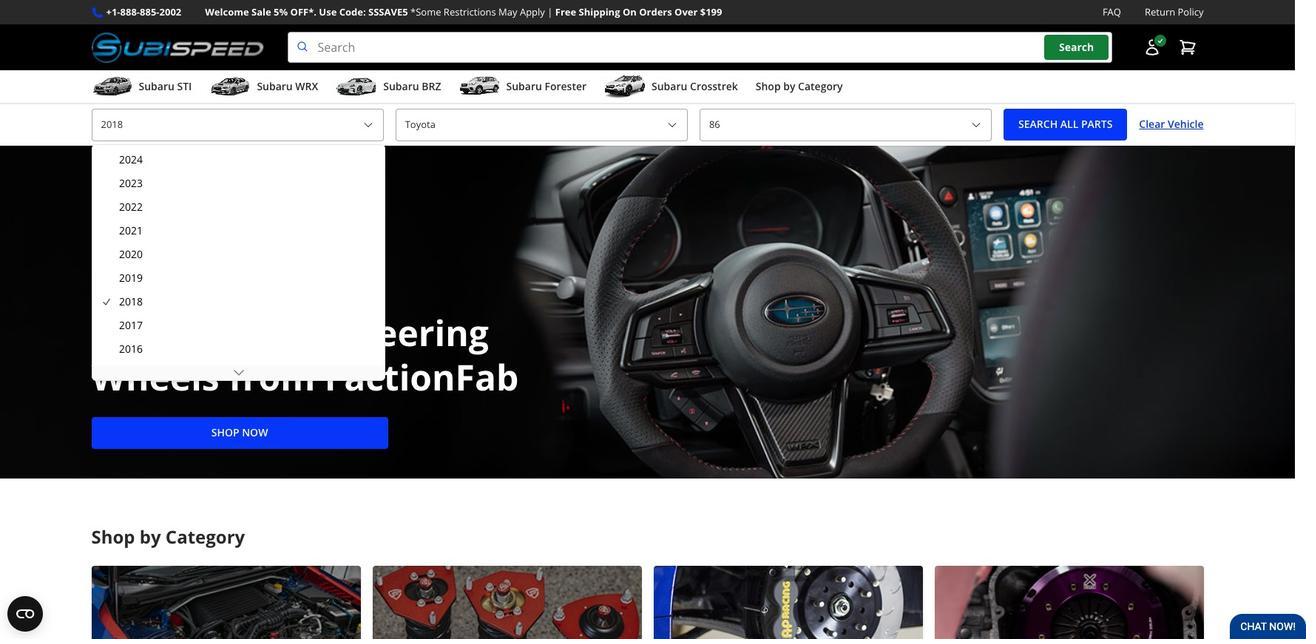 Task type: describe. For each thing, give the bounding box(es) containing it.
option inside list box
[[95, 361, 382, 385]]

shop
[[211, 425, 239, 439]]

2020
[[119, 247, 143, 261]]

off*.
[[291, 5, 317, 18]]

2018
[[119, 295, 143, 309]]

2016
[[119, 342, 143, 356]]

over
[[675, 5, 698, 18]]

group containing 2024
[[95, 148, 382, 639]]

category
[[166, 524, 245, 549]]

2021
[[119, 223, 143, 238]]

faq
[[1103, 5, 1122, 18]]

return policy
[[1145, 5, 1204, 18]]

on
[[623, 5, 637, 18]]

2017
[[119, 318, 143, 332]]

2022
[[119, 200, 143, 214]]

by
[[140, 524, 161, 549]]

+1-888-885-2002 link
[[106, 4, 181, 20]]

2002
[[159, 5, 181, 18]]

code:
[[339, 5, 366, 18]]

orders
[[639, 5, 672, 18]]

sale
[[252, 5, 271, 18]]

return
[[1145, 5, 1176, 18]]



Task type: vqa. For each thing, say whether or not it's contained in the screenshot.
Line inside the Authorized Dealer of Off The Line Performance
no



Task type: locate. For each thing, give the bounding box(es) containing it.
search input field
[[288, 32, 1113, 63]]

search
[[1060, 40, 1095, 54]]

apply
[[520, 5, 545, 18]]

888-
[[120, 5, 140, 18]]

shop
[[91, 524, 135, 549]]

list box
[[92, 144, 386, 639]]

welcome sale 5% off*. use code: sssave5
[[205, 5, 408, 18]]

faq link
[[1103, 4, 1122, 20]]

shipping
[[579, 5, 620, 18]]

2023
[[119, 176, 143, 190]]

list box containing 2024
[[92, 144, 386, 639]]

shop by category
[[91, 524, 245, 549]]

2024
[[119, 152, 143, 166]]

2019
[[119, 271, 143, 285]]

*some restrictions may apply | free shipping on orders over $199
[[411, 5, 723, 18]]

2018 option
[[95, 290, 382, 314]]

now
[[242, 425, 268, 439]]

use
[[319, 5, 337, 18]]

5%
[[274, 5, 288, 18]]

shop now link
[[91, 417, 388, 449]]

free
[[556, 5, 577, 18]]

+1-
[[106, 5, 120, 18]]

shop now
[[211, 425, 268, 439]]

|
[[548, 5, 553, 18]]

option
[[95, 361, 382, 385]]

+1-888-885-2002
[[106, 5, 181, 18]]

sssave5
[[369, 5, 408, 18]]

885-
[[140, 5, 159, 18]]

*some
[[411, 5, 441, 18]]

may
[[499, 5, 518, 18]]

open widget image
[[7, 596, 43, 632]]

policy
[[1178, 5, 1204, 18]]

$199
[[701, 5, 723, 18]]

group
[[95, 148, 382, 639]]

restrictions
[[444, 5, 496, 18]]

welcome
[[205, 5, 249, 18]]

return policy link
[[1145, 4, 1204, 20]]

search button
[[1045, 35, 1109, 60]]



